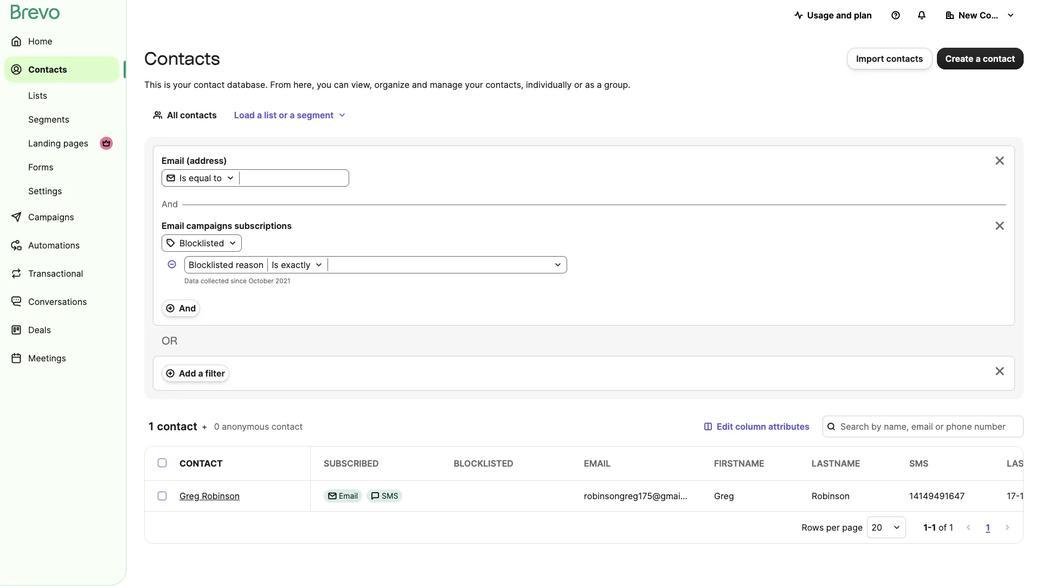 Task type: describe. For each thing, give the bounding box(es) containing it.
+
[[202, 421, 207, 432]]

0
[[214, 421, 220, 432]]

can
[[334, 79, 349, 90]]

0 horizontal spatial contacts
[[28, 64, 67, 75]]

this
[[144, 79, 162, 90]]

attributes
[[769, 421, 810, 432]]

blocklisted for blocklisted
[[180, 238, 224, 249]]

since
[[231, 277, 247, 285]]

anonymous
[[222, 421, 269, 432]]

import
[[857, 53, 885, 64]]

load a list or a segment button
[[226, 104, 356, 126]]

all
[[167, 110, 178, 120]]

automations link
[[4, 232, 119, 258]]

email
[[584, 458, 611, 469]]

campaigns link
[[4, 204, 119, 230]]

this is your contact database. from here, you can view, organize and manage your contacts, individually or as a group.
[[144, 79, 631, 90]]

contacts for import contacts
[[887, 53, 924, 64]]

create
[[946, 53, 974, 64]]

and inside button
[[179, 303, 196, 314]]

data collected since october 2021
[[185, 277, 291, 285]]

landing
[[28, 138, 61, 149]]

blocklisted reason
[[189, 259, 264, 270]]

rows
[[802, 522, 825, 533]]

blocklisted for blocklisted reason
[[189, 259, 234, 270]]

meetings link
[[4, 345, 119, 371]]

load a list or a segment
[[234, 110, 334, 120]]

1 horizontal spatial sms
[[910, 458, 929, 469]]

october
[[249, 277, 274, 285]]

greg robinson link
[[180, 489, 240, 503]]

pages
[[63, 138, 88, 149]]

collected
[[201, 277, 229, 285]]

home link
[[4, 28, 119, 54]]

email for email campaigns subscriptions
[[162, 220, 184, 231]]

equal
[[189, 173, 211, 183]]

blocklisted button
[[162, 237, 242, 250]]

a right list
[[290, 110, 295, 120]]

individually
[[526, 79, 572, 90]]

contact left +
[[157, 420, 197, 433]]

last ch
[[1008, 458, 1042, 469]]

manage
[[430, 79, 463, 90]]

create a contact
[[946, 53, 1016, 64]]

ch
[[1033, 458, 1042, 469]]

and inside usage and plan button
[[837, 10, 853, 21]]

robinson inside "link"
[[202, 491, 240, 501]]

transactional
[[28, 268, 83, 279]]

17-
[[1008, 491, 1021, 501]]

here,
[[294, 79, 314, 90]]

conversations
[[28, 296, 87, 307]]

contact
[[180, 458, 223, 469]]

robinsongreg175@gmail.com
[[584, 491, 703, 501]]

add
[[179, 368, 196, 379]]

1 horizontal spatial contacts
[[144, 48, 220, 69]]

rows per page
[[802, 522, 864, 533]]

organize
[[375, 79, 410, 90]]

1 vertical spatial and
[[412, 79, 428, 90]]

0 horizontal spatial and
[[162, 199, 178, 209]]

new
[[959, 10, 978, 21]]

is exactly
[[272, 259, 311, 270]]

(address)
[[186, 155, 227, 166]]

contacts,
[[486, 79, 524, 90]]

lists
[[28, 90, 47, 101]]

or
[[162, 334, 177, 347]]

landing pages link
[[4, 132, 119, 154]]

a for add a filter
[[198, 368, 203, 379]]

1 your from the left
[[173, 79, 191, 90]]

is for is equal to
[[180, 173, 186, 183]]

landing pages
[[28, 138, 88, 149]]

conversations link
[[4, 289, 119, 315]]

1 vertical spatial sms
[[382, 491, 399, 500]]

meetings
[[28, 353, 66, 364]]

greg for greg robinson
[[180, 491, 200, 501]]

from
[[270, 79, 291, 90]]

group.
[[605, 79, 631, 90]]

import contacts
[[857, 53, 924, 64]]

17-11-20
[[1008, 491, 1042, 501]]

to
[[214, 173, 222, 183]]

a for load a list or a segment
[[257, 110, 262, 120]]

page
[[843, 522, 864, 533]]

plan
[[855, 10, 873, 21]]

or inside button
[[279, 110, 288, 120]]

lastname
[[812, 458, 861, 469]]

is
[[164, 79, 171, 90]]

automations
[[28, 240, 80, 251]]

segments
[[28, 114, 69, 125]]



Task type: vqa. For each thing, say whether or not it's contained in the screenshot.
transactional activity
no



Task type: locate. For each thing, give the bounding box(es) containing it.
email for email (address)
[[162, 155, 184, 166]]

is equal to button
[[162, 171, 239, 185]]

1 horizontal spatial greg
[[715, 491, 735, 501]]

filter
[[205, 368, 225, 379]]

edit column attributes
[[717, 421, 810, 432]]

1 vertical spatial blocklisted
[[189, 259, 234, 270]]

20 inside popup button
[[872, 522, 883, 533]]

left___rvooi image
[[102, 139, 111, 148]]

1-
[[924, 522, 933, 533]]

is inside button
[[180, 173, 186, 183]]

contact right anonymous
[[272, 421, 303, 432]]

blocklisted
[[454, 458, 514, 469]]

or right list
[[279, 110, 288, 120]]

1 robinson from the left
[[202, 491, 240, 501]]

edit
[[717, 421, 734, 432]]

0 horizontal spatial greg
[[180, 491, 200, 501]]

2 greg from the left
[[715, 491, 735, 501]]

11-
[[1021, 491, 1033, 501]]

1 horizontal spatial robinson
[[812, 491, 850, 501]]

campaigns
[[28, 212, 74, 222]]

last
[[1008, 458, 1030, 469]]

usage and plan button
[[786, 4, 881, 26]]

greg down firstname
[[715, 491, 735, 501]]

lists link
[[4, 85, 119, 106]]

forms
[[28, 162, 53, 173]]

a right create
[[977, 53, 982, 64]]

robinson up rows per page
[[812, 491, 850, 501]]

data
[[185, 277, 199, 285]]

1 contact + 0 anonymous contact
[[149, 420, 303, 433]]

1 vertical spatial 20
[[872, 522, 883, 533]]

1 horizontal spatial contacts
[[887, 53, 924, 64]]

Search by name, email or phone number search field
[[823, 416, 1025, 437]]

0 vertical spatial blocklisted
[[180, 238, 224, 249]]

20
[[1033, 491, 1042, 501], [872, 522, 883, 533]]

blocklisted
[[180, 238, 224, 249], [189, 259, 234, 270]]

is inside "popup button"
[[272, 259, 279, 270]]

segment
[[297, 110, 334, 120]]

greg inside greg robinson "link"
[[180, 491, 200, 501]]

0 vertical spatial is
[[180, 173, 186, 183]]

your right the manage
[[465, 79, 483, 90]]

per
[[827, 522, 841, 533]]

is left equal
[[180, 173, 186, 183]]

reason
[[236, 259, 264, 270]]

blocklisted down campaigns
[[180, 238, 224, 249]]

contacts inside import contacts button
[[887, 53, 924, 64]]

contact up all contacts
[[194, 79, 225, 90]]

is for is exactly
[[272, 259, 279, 270]]

or left as at the right top of page
[[575, 79, 583, 90]]

add a filter
[[179, 368, 225, 379]]

0 vertical spatial email
[[162, 155, 184, 166]]

and down 'is equal to' button
[[162, 199, 178, 209]]

greg down contact
[[180, 491, 200, 501]]

0 horizontal spatial 20
[[872, 522, 883, 533]]

20 right 17- on the bottom right of page
[[1033, 491, 1042, 501]]

1 horizontal spatial and
[[179, 303, 196, 314]]

home
[[28, 36, 52, 47]]

is exactly button
[[268, 258, 328, 271]]

0 horizontal spatial and
[[412, 79, 428, 90]]

deals
[[28, 325, 51, 335]]

2 robinson from the left
[[812, 491, 850, 501]]

subscribed
[[324, 458, 379, 469]]

1 greg from the left
[[180, 491, 200, 501]]

contacts right all
[[180, 110, 217, 120]]

settings
[[28, 186, 62, 196]]

0 vertical spatial contacts
[[887, 53, 924, 64]]

robinson
[[202, 491, 240, 501], [812, 491, 850, 501]]

contacts up is
[[144, 48, 220, 69]]

load
[[234, 110, 255, 120]]

0 vertical spatial sms
[[910, 458, 929, 469]]

settings link
[[4, 180, 119, 202]]

2 vertical spatial email
[[339, 491, 358, 500]]

1 vertical spatial is
[[272, 259, 279, 270]]

email
[[162, 155, 184, 166], [162, 220, 184, 231], [339, 491, 358, 500]]

company
[[980, 10, 1021, 21]]

sms
[[910, 458, 929, 469], [382, 491, 399, 500]]

new company
[[959, 10, 1021, 21]]

0 vertical spatial 20
[[1033, 491, 1042, 501]]

import contacts button
[[848, 48, 933, 69]]

and left the manage
[[412, 79, 428, 90]]

1 horizontal spatial or
[[575, 79, 583, 90]]

column
[[736, 421, 767, 432]]

email right left___c25ys image
[[339, 491, 358, 500]]

2 your from the left
[[465, 79, 483, 90]]

and down data
[[179, 303, 196, 314]]

usage and plan
[[808, 10, 873, 21]]

contacts
[[887, 53, 924, 64], [180, 110, 217, 120]]

email campaigns subscriptions
[[162, 220, 292, 231]]

a
[[977, 53, 982, 64], [597, 79, 602, 90], [257, 110, 262, 120], [290, 110, 295, 120], [198, 368, 203, 379]]

blocklisted up collected
[[189, 259, 234, 270]]

your
[[173, 79, 191, 90], [465, 79, 483, 90]]

and
[[837, 10, 853, 21], [412, 79, 428, 90]]

14149491647
[[910, 491, 966, 501]]

0 vertical spatial and
[[837, 10, 853, 21]]

1 vertical spatial and
[[179, 303, 196, 314]]

left___c25ys image
[[328, 492, 337, 500]]

add a filter button
[[162, 365, 229, 382]]

usage
[[808, 10, 835, 21]]

1 horizontal spatial your
[[465, 79, 483, 90]]

a for create a contact
[[977, 53, 982, 64]]

0 vertical spatial and
[[162, 199, 178, 209]]

1 vertical spatial contacts
[[180, 110, 217, 120]]

sms right left___c25ys icon
[[382, 491, 399, 500]]

robinson down contact
[[202, 491, 240, 501]]

1-1 of 1
[[924, 522, 954, 533]]

contact inside 1 contact + 0 anonymous contact
[[272, 421, 303, 432]]

contact right create
[[984, 53, 1016, 64]]

contacts right import
[[887, 53, 924, 64]]

of
[[939, 522, 948, 533]]

campaigns
[[186, 220, 232, 231]]

greg for greg
[[715, 491, 735, 501]]

1 horizontal spatial 20
[[1033, 491, 1042, 501]]

your right is
[[173, 79, 191, 90]]

and left plan
[[837, 10, 853, 21]]

a right as at the right top of page
[[597, 79, 602, 90]]

exactly
[[281, 259, 311, 270]]

0 horizontal spatial or
[[279, 110, 288, 120]]

email up 'is equal to' button
[[162, 155, 184, 166]]

sms down 'search by name, email or phone number' search field
[[910, 458, 929, 469]]

is
[[180, 173, 186, 183], [272, 259, 279, 270]]

blocklisted inside button
[[180, 238, 224, 249]]

greg
[[180, 491, 200, 501], [715, 491, 735, 501]]

1 inside "1" button
[[987, 522, 991, 533]]

contacts for all contacts
[[180, 110, 217, 120]]

greg robinson
[[180, 491, 240, 501]]

20 button
[[868, 517, 907, 538]]

1 vertical spatial or
[[279, 110, 288, 120]]

contacts
[[144, 48, 220, 69], [28, 64, 67, 75]]

list
[[264, 110, 277, 120]]

0 horizontal spatial robinson
[[202, 491, 240, 501]]

left___c25ys image
[[371, 492, 380, 500]]

forms link
[[4, 156, 119, 178]]

0 horizontal spatial sms
[[382, 491, 399, 500]]

0 horizontal spatial your
[[173, 79, 191, 90]]

1 horizontal spatial and
[[837, 10, 853, 21]]

0 horizontal spatial contacts
[[180, 110, 217, 120]]

firstname
[[715, 458, 765, 469]]

1 vertical spatial email
[[162, 220, 184, 231]]

0 horizontal spatial is
[[180, 173, 186, 183]]

deals link
[[4, 317, 119, 343]]

is up "2021"
[[272, 259, 279, 270]]

email (address)
[[162, 155, 227, 166]]

contact
[[984, 53, 1016, 64], [194, 79, 225, 90], [157, 420, 197, 433], [272, 421, 303, 432]]

1 horizontal spatial is
[[272, 259, 279, 270]]

a right add
[[198, 368, 203, 379]]

as
[[585, 79, 595, 90]]

a left list
[[257, 110, 262, 120]]

all contacts
[[167, 110, 217, 120]]

email up blocklisted button
[[162, 220, 184, 231]]

edit column attributes button
[[696, 416, 819, 437]]

1 button
[[985, 520, 993, 535]]

None field
[[332, 258, 546, 271]]

20 right page
[[872, 522, 883, 533]]

and
[[162, 199, 178, 209], [179, 303, 196, 314]]

contact inside button
[[984, 53, 1016, 64]]

contacts up lists
[[28, 64, 67, 75]]

0 vertical spatial or
[[575, 79, 583, 90]]

segments link
[[4, 109, 119, 130]]



